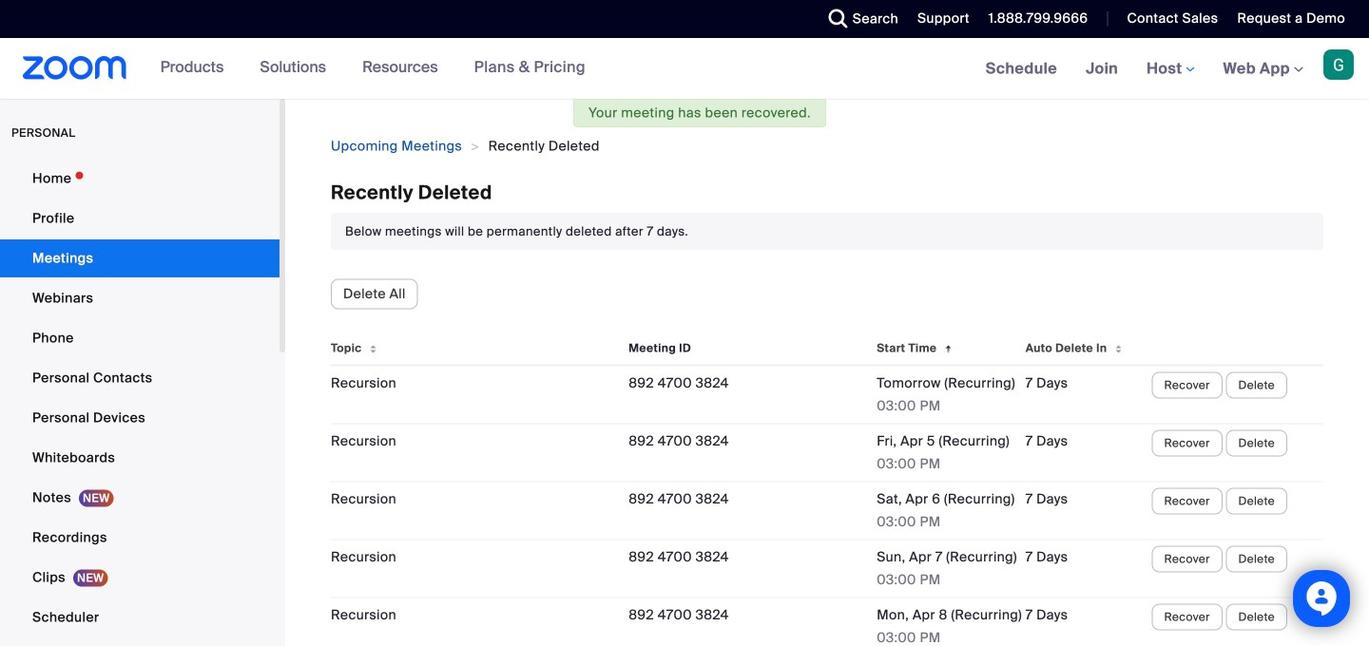 Task type: vqa. For each thing, say whether or not it's contained in the screenshot.
2nd Check Box icon
no



Task type: locate. For each thing, give the bounding box(es) containing it.
banner
[[0, 38, 1369, 100]]

zoom logo image
[[23, 56, 127, 80]]

None button
[[331, 279, 418, 310]]

alert
[[574, 99, 826, 127]]

profile picture image
[[1324, 49, 1354, 80]]



Task type: describe. For each thing, give the bounding box(es) containing it.
meetings navigation
[[972, 38, 1369, 100]]

product information navigation
[[146, 38, 600, 99]]

main content main content
[[285, 99, 1369, 647]]

none button inside main content main content
[[331, 279, 418, 310]]

personal menu menu
[[0, 160, 280, 647]]



